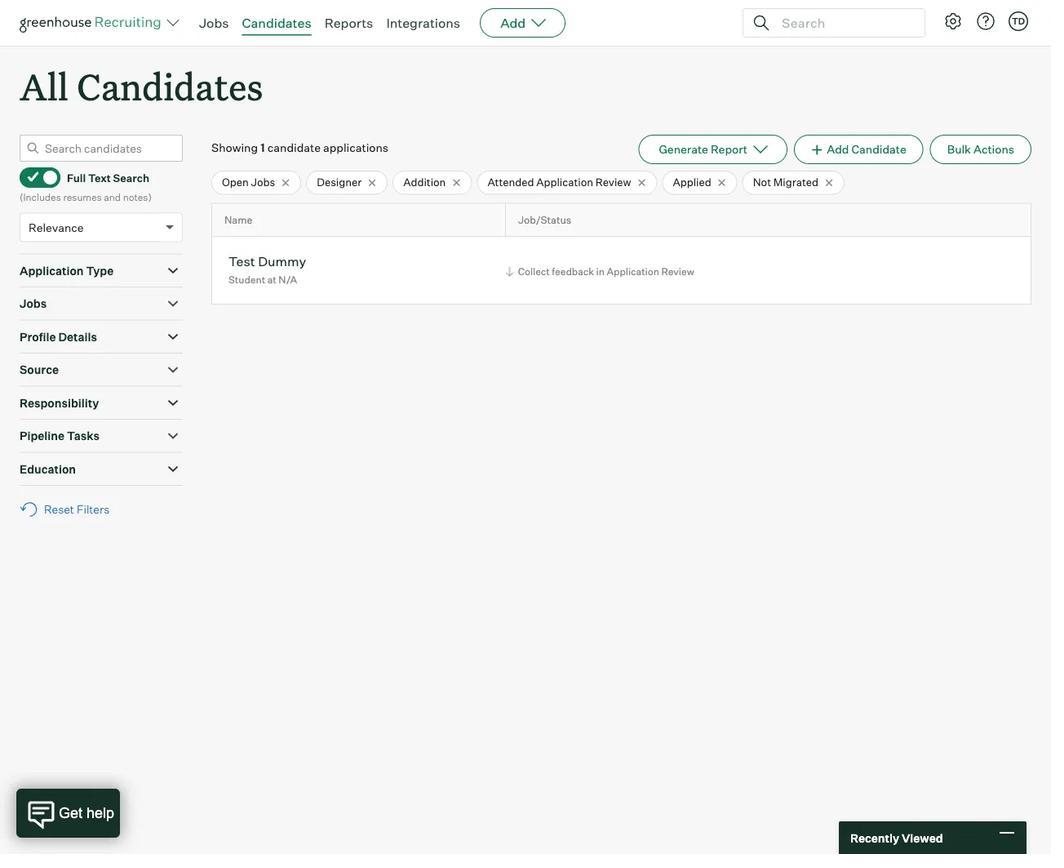 Task type: locate. For each thing, give the bounding box(es) containing it.
configure image
[[944, 11, 964, 31]]

type
[[86, 263, 114, 278]]

td button
[[1006, 8, 1032, 34]]

all
[[20, 62, 68, 110]]

bulk actions link
[[931, 135, 1032, 164]]

text
[[88, 171, 111, 184]]

not migrated
[[753, 176, 819, 189]]

1 vertical spatial review
[[662, 265, 695, 278]]

job/status
[[519, 214, 572, 226]]

review inside collect feedback in application review link
[[662, 265, 695, 278]]

add for add candidate
[[827, 142, 850, 157]]

review left applied
[[596, 176, 632, 189]]

jobs right open
[[251, 176, 275, 189]]

generate
[[659, 142, 709, 157]]

and
[[104, 191, 121, 203]]

candidates right "jobs" link
[[242, 15, 312, 31]]

1 horizontal spatial jobs
[[199, 15, 229, 31]]

reports
[[325, 15, 373, 31]]

not
[[753, 176, 772, 189]]

0 horizontal spatial add
[[501, 15, 526, 31]]

collect feedback in application review link
[[504, 264, 699, 279]]

1 horizontal spatial application
[[537, 176, 594, 189]]

1 vertical spatial candidates
[[77, 62, 263, 110]]

generate report
[[659, 142, 748, 157]]

collect
[[518, 265, 550, 278]]

application right in at the right top
[[607, 265, 660, 278]]

add inside popup button
[[501, 15, 526, 31]]

application down relevance option
[[20, 263, 84, 278]]

review
[[596, 176, 632, 189], [662, 265, 695, 278]]

add for add
[[501, 15, 526, 31]]

review right in at the right top
[[662, 265, 695, 278]]

education
[[20, 462, 76, 476]]

td
[[1012, 16, 1026, 27]]

bulk actions
[[948, 142, 1015, 157]]

applied
[[673, 176, 712, 189]]

1 horizontal spatial add
[[827, 142, 850, 157]]

full text search (includes resumes and notes)
[[20, 171, 152, 203]]

showing
[[211, 141, 258, 155]]

add candidate link
[[794, 135, 924, 164]]

0 vertical spatial candidates
[[242, 15, 312, 31]]

open
[[222, 176, 249, 189]]

pipeline tasks
[[20, 429, 100, 443]]

0 vertical spatial add
[[501, 15, 526, 31]]

jobs up 'profile'
[[20, 297, 47, 311]]

n/a
[[279, 273, 297, 286]]

0 vertical spatial jobs
[[199, 15, 229, 31]]

reset filters button
[[20, 494, 118, 525]]

1 horizontal spatial review
[[662, 265, 695, 278]]

2 horizontal spatial jobs
[[251, 176, 275, 189]]

jobs link
[[199, 15, 229, 31]]

add button
[[480, 8, 566, 38]]

jobs left candidates link
[[199, 15, 229, 31]]

resumes
[[63, 191, 102, 203]]

application up the job/status
[[537, 176, 594, 189]]

jobs
[[199, 15, 229, 31], [251, 176, 275, 189], [20, 297, 47, 311]]

candidate
[[268, 141, 321, 155]]

application
[[537, 176, 594, 189], [20, 263, 84, 278], [607, 265, 660, 278]]

application type
[[20, 263, 114, 278]]

relevance
[[29, 220, 84, 235]]

0 horizontal spatial jobs
[[20, 297, 47, 311]]

test
[[229, 253, 255, 269]]

1
[[261, 141, 265, 155]]

candidates link
[[242, 15, 312, 31]]

greenhouse recruiting image
[[20, 13, 167, 33]]

0 vertical spatial review
[[596, 176, 632, 189]]

profile
[[20, 330, 56, 344]]

candidates down "jobs" link
[[77, 62, 263, 110]]

reports link
[[325, 15, 373, 31]]

notes)
[[123, 191, 152, 203]]

integrations link
[[387, 15, 461, 31]]

candidates
[[242, 15, 312, 31], [77, 62, 263, 110]]

name
[[225, 214, 253, 226]]

search
[[113, 171, 149, 184]]

1 vertical spatial jobs
[[251, 176, 275, 189]]

student
[[229, 273, 265, 286]]

add
[[501, 15, 526, 31], [827, 142, 850, 157]]

1 vertical spatial add
[[827, 142, 850, 157]]

generate report button
[[639, 135, 788, 164]]



Task type: describe. For each thing, give the bounding box(es) containing it.
full
[[67, 171, 86, 184]]

2 horizontal spatial application
[[607, 265, 660, 278]]

pipeline
[[20, 429, 65, 443]]

collect feedback in application review
[[518, 265, 695, 278]]

bulk
[[948, 142, 972, 157]]

feedback
[[552, 265, 594, 278]]

dummy
[[258, 253, 306, 269]]

applications
[[323, 141, 389, 155]]

migrated
[[774, 176, 819, 189]]

recently
[[851, 831, 900, 845]]

at
[[268, 273, 277, 286]]

test dummy link
[[229, 253, 306, 272]]

reset
[[44, 502, 74, 517]]

reset filters
[[44, 502, 110, 517]]

profile details
[[20, 330, 97, 344]]

test dummy student at n/a
[[229, 253, 306, 286]]

0 horizontal spatial application
[[20, 263, 84, 278]]

source
[[20, 363, 59, 377]]

attended
[[488, 176, 534, 189]]

viewed
[[902, 831, 944, 845]]

responsibility
[[20, 396, 99, 410]]

checkmark image
[[27, 171, 39, 183]]

details
[[58, 330, 97, 344]]

candidate reports are now available! apply filters and select "view in app" element
[[639, 135, 788, 164]]

all candidates
[[20, 62, 263, 110]]

td button
[[1009, 11, 1029, 31]]

Search text field
[[778, 11, 910, 35]]

attended application review
[[488, 176, 632, 189]]

0 horizontal spatial review
[[596, 176, 632, 189]]

in
[[597, 265, 605, 278]]

add candidate
[[827, 142, 907, 157]]

actions
[[974, 142, 1015, 157]]

(includes
[[20, 191, 61, 203]]

designer
[[317, 176, 362, 189]]

candidate
[[852, 142, 907, 157]]

open jobs
[[222, 176, 275, 189]]

integrations
[[387, 15, 461, 31]]

Search candidates field
[[20, 135, 183, 162]]

report
[[711, 142, 748, 157]]

filters
[[77, 502, 110, 517]]

2 vertical spatial jobs
[[20, 297, 47, 311]]

tasks
[[67, 429, 100, 443]]

addition
[[404, 176, 446, 189]]

showing 1 candidate applications
[[211, 141, 389, 155]]

recently viewed
[[851, 831, 944, 845]]

relevance option
[[29, 220, 84, 235]]



Task type: vqa. For each thing, say whether or not it's contained in the screenshot.
feedback
yes



